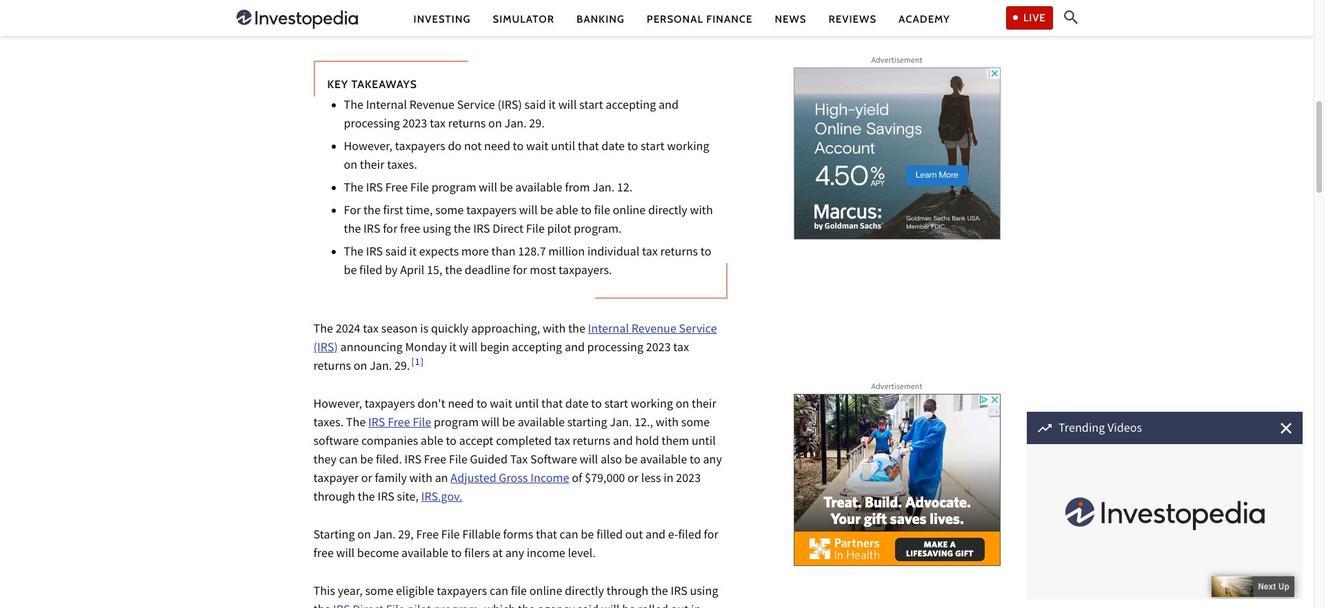 Task type: vqa. For each thing, say whether or not it's contained in the screenshot.
Banking link
yes



Task type: describe. For each thing, give the bounding box(es) containing it.
trending image
[[1038, 424, 1052, 433]]

investing
[[413, 13, 471, 25]]

them
[[662, 434, 689, 452]]

need inside however, taxpayers don't need to wait until that date to start working on their taxes. the
[[448, 396, 474, 415]]

until inside however, taxpayers don't need to wait until that date to start working on their taxes. the
[[515, 396, 539, 415]]

software
[[313, 434, 359, 452]]

taxpayers inside this year, some eligible taxpayers can file online directly through the irs using the
[[437, 584, 487, 603]]

can inside this year, some eligible taxpayers can file online directly through the irs using the
[[490, 584, 508, 603]]

somodevilla
[[331, 18, 375, 31]]

2023 inside of $79,000 or less in 2023 through the irs site,
[[676, 471, 701, 490]]

irs.gov. link
[[421, 490, 462, 508]]

personal
[[647, 13, 703, 25]]

first
[[383, 203, 403, 221]]

not
[[464, 139, 482, 157]]

accepting inside announcing monday it will begin accepting and processing 2023 tax returns on jan. 29.
[[512, 340, 562, 359]]

quickly
[[431, 321, 469, 340]]

simulator
[[493, 13, 554, 25]]

simulator link
[[493, 12, 554, 27]]

some inside this year, some eligible taxpayers can file online directly through the irs using the
[[365, 584, 394, 603]]

12.,
[[634, 415, 653, 434]]

also
[[601, 452, 622, 471]]

internal inside internal revenue service (irs)
[[588, 321, 629, 340]]

0 vertical spatial for
[[383, 221, 398, 240]]

processing inside key takeaways the internal revenue service (irs) said it will start accepting and processing 2023 tax returns on jan. 29. however, taxpayers do not need to wait until that date to start working on their taxes. the irs free file program will be available from jan. 12. for the first time, some taxpayers will be able to file online directly with the irs for free using the irs direct file pilot program. the irs said it expects more than 128.7 million individual tax returns to be filed by april 15, the deadline for most taxpayers.
[[344, 116, 400, 134]]

from
[[565, 180, 590, 199]]

companies
[[361, 434, 418, 452]]

don't
[[417, 396, 445, 415]]

news
[[775, 13, 807, 25]]

tax
[[510, 452, 528, 471]]

free inside key takeaways the internal revenue service (irs) said it will start accepting and processing 2023 tax returns on jan. 29. however, taxpayers do not need to wait until that date to start working on their taxes. the irs free file program will be available from jan. 12. for the first time, some taxpayers will be able to file online directly with the irs for free using the irs direct file pilot program. the irs said it expects more than 128.7 million individual tax returns to be filed by april 15, the deadline for most taxpayers.
[[385, 180, 408, 199]]

returns up the not
[[448, 116, 486, 134]]

1 vertical spatial for
[[513, 263, 527, 281]]

date inside key takeaways the internal revenue service (irs) said it will start accepting and processing 2023 tax returns on jan. 29. however, taxpayers do not need to wait until that date to start working on their taxes. the irs free file program will be available from jan. 12. for the first time, some taxpayers will be able to file online directly with the irs for free using the irs direct file pilot program. the irs said it expects more than 128.7 million individual tax returns to be filed by april 15, the deadline for most taxpayers.
[[602, 139, 625, 157]]

level.
[[568, 546, 596, 565]]

available up the software
[[518, 415, 565, 434]]

gross
[[499, 471, 528, 490]]

the right 15,
[[445, 263, 462, 281]]

returns right individual
[[660, 244, 698, 263]]

29. inside key takeaways the internal revenue service (irs) said it will start accepting and processing 2023 tax returns on jan. 29. however, taxpayers do not need to wait until that date to start working on their taxes. the irs free file program will be available from jan. 12. for the first time, some taxpayers will be able to file online directly with the irs for free using the irs direct file pilot program. the irs said it expects more than 128.7 million individual tax returns to be filed by april 15, the deadline for most taxpayers.
[[529, 116, 545, 134]]

using inside key takeaways the internal revenue service (irs) said it will start accepting and processing 2023 tax returns on jan. 29. however, taxpayers do not need to wait until that date to start working on their taxes. the irs free file program will be available from jan. 12. for the first time, some taxpayers will be able to file online directly with the irs for free using the irs direct file pilot program. the irs said it expects more than 128.7 million individual tax returns to be filed by april 15, the deadline for most taxpayers.
[[423, 221, 451, 240]]

jan. inside starting on jan. 29, free file fillable forms that can be filled out and e-filed for free will become available to filers at any income level.
[[373, 528, 396, 546]]

expects
[[419, 244, 459, 263]]

processing inside announcing monday it will begin accepting and processing 2023 tax returns on jan. 29.
[[587, 340, 643, 359]]

april
[[400, 263, 424, 281]]

12.
[[617, 180, 633, 199]]

time,
[[406, 203, 433, 221]]

chip somodevilla / getty images
[[313, 18, 426, 31]]

using inside this year, some eligible taxpayers can file online directly through the irs using the
[[690, 584, 718, 603]]

income
[[527, 546, 565, 565]]

people walk outside of the internal revenue service headquarters in washington, dc. image
[[313, 0, 727, 14]]

begin
[[480, 340, 509, 359]]

completed
[[496, 434, 552, 452]]

that inside however, taxpayers don't need to wait until that date to start working on their taxes. the
[[541, 396, 563, 415]]

service inside internal revenue service (irs)
[[679, 321, 717, 340]]

irs free file
[[368, 415, 431, 434]]

starting
[[313, 528, 355, 546]]

be right direct
[[540, 203, 553, 221]]

announcing
[[340, 340, 403, 359]]

announcing monday it will begin accepting and processing 2023 tax returns on jan. 29.
[[313, 340, 689, 377]]

direct
[[493, 221, 524, 240]]

be right also
[[625, 452, 638, 471]]

next up
[[1258, 583, 1289, 592]]

live link
[[1006, 6, 1053, 30]]

next
[[1258, 583, 1276, 592]]

academy
[[899, 13, 950, 25]]

date inside however, taxpayers don't need to wait until that date to start working on their taxes. the
[[565, 396, 589, 415]]

some inside program will be available starting jan. 12., with some software companies able to accept completed tax returns and hold them until they can be filed. irs free file guided tax software will also be available to any taxpayer or family with an
[[681, 415, 710, 434]]

free inside program will be available starting jan. 12., with some software companies able to accept completed tax returns and hold them until they can be filed. irs free file guided tax software will also be available to any taxpayer or family with an
[[424, 452, 446, 471]]

out
[[625, 528, 643, 546]]

family
[[375, 471, 407, 490]]

however, inside however, taxpayers don't need to wait until that date to start working on their taxes. the
[[313, 396, 362, 415]]

individual
[[587, 244, 639, 263]]

irs inside this year, some eligible taxpayers can file online directly through the irs using the
[[671, 584, 688, 603]]

any inside starting on jan. 29, free file fillable forms that can be filled out and e-filed for free will become available to filers at any income level.
[[505, 546, 524, 565]]

to inside starting on jan. 29, free file fillable forms that can be filled out and e-filed for free will become available to filers at any income level.
[[451, 546, 462, 565]]

do
[[448, 139, 462, 157]]

the down taxpayers.
[[568, 321, 585, 340]]

directly inside key takeaways the internal revenue service (irs) said it will start accepting and processing 2023 tax returns on jan. 29. however, taxpayers do not need to wait until that date to start working on their taxes. the irs free file program will be available from jan. 12. for the first time, some taxpayers will be able to file online directly with the irs for free using the irs direct file pilot program. the irs said it expects more than 128.7 million individual tax returns to be filed by april 15, the deadline for most taxpayers.
[[648, 203, 687, 221]]

internal revenue service (irs)
[[313, 321, 717, 359]]

the down e-
[[651, 584, 668, 603]]

less
[[641, 471, 661, 490]]

the inside however, taxpayers don't need to wait until that date to start working on their taxes. the
[[346, 415, 366, 434]]

irs.gov.
[[421, 490, 462, 508]]

adjusted
[[451, 471, 496, 490]]

than
[[491, 244, 516, 263]]

file inside this year, some eligible taxpayers can file online directly through the irs using the
[[511, 584, 527, 603]]

the right for
[[363, 203, 381, 221]]

become
[[357, 546, 399, 565]]

hold
[[635, 434, 659, 452]]

start for working
[[604, 396, 628, 415]]

key
[[327, 78, 348, 91]]

can inside program will be available starting jan. 12., with some software companies able to accept completed tax returns and hold them until they can be filed. irs free file guided tax software will also be available to any taxpayer or family with an
[[339, 452, 358, 471]]

2023 inside announcing monday it will begin accepting and processing 2023 tax returns on jan. 29.
[[646, 340, 671, 359]]

chip
[[313, 18, 329, 31]]

at
[[492, 546, 503, 565]]

this year, some eligible taxpayers can file online directly through the irs using the
[[313, 584, 718, 609]]

until inside program will be available starting jan. 12., with some software companies able to accept completed tax returns and hold them until they can be filed. irs free file guided tax software will also be available to any taxpayer or family with an
[[692, 434, 716, 452]]

news link
[[775, 12, 807, 27]]

banking
[[576, 13, 625, 25]]

accept
[[459, 434, 493, 452]]

that inside key takeaways the internal revenue service (irs) said it will start accepting and processing 2023 tax returns on jan. 29. however, taxpayers do not need to wait until that date to start working on their taxes. the irs free file program will be available from jan. 12. for the first time, some taxpayers will be able to file online directly with the irs for free using the irs direct file pilot program. the irs said it expects more than 128.7 million individual tax returns to be filed by april 15, the deadline for most taxpayers.
[[578, 139, 599, 157]]

tax inside program will be available starting jan. 12., with some software companies able to accept completed tax returns and hold them until they can be filed. irs free file guided tax software will also be available to any taxpayer or family with an
[[554, 434, 570, 452]]

revenue inside key takeaways the internal revenue service (irs) said it will start accepting and processing 2023 tax returns on jan. 29. however, taxpayers do not need to wait until that date to start working on their taxes. the irs free file program will be available from jan. 12. for the first time, some taxpayers will be able to file online directly with the irs for free using the irs direct file pilot program. the irs said it expects more than 128.7 million individual tax returns to be filed by april 15, the deadline for most taxpayers.
[[409, 97, 454, 116]]

15,
[[427, 263, 442, 281]]

of
[[572, 471, 582, 490]]

pilot
[[547, 221, 571, 240]]

internal revenue service (irs) link
[[313, 321, 717, 359]]

1 vertical spatial start
[[641, 139, 664, 157]]

able inside program will be available starting jan. 12., with some software companies able to accept completed tax returns and hold them until they can be filed. irs free file guided tax software will also be available to any taxpayer or family with an
[[421, 434, 443, 452]]

finance
[[706, 13, 753, 25]]

images
[[401, 18, 426, 31]]

up
[[1278, 583, 1289, 592]]

accepting inside key takeaways the internal revenue service (irs) said it will start accepting and processing 2023 tax returns on jan. 29. however, taxpayers do not need to wait until that date to start working on their taxes. the irs free file program will be available from jan. 12. for the first time, some taxpayers will be able to file online directly with the irs for free using the irs direct file pilot program. the irs said it expects more than 128.7 million individual tax returns to be filed by april 15, the deadline for most taxpayers.
[[606, 97, 656, 116]]

some inside key takeaways the internal revenue service (irs) said it will start accepting and processing 2023 tax returns on jan. 29. however, taxpayers do not need to wait until that date to start working on their taxes. the irs free file program will be available from jan. 12. for the first time, some taxpayers will be able to file online directly with the irs for free using the irs direct file pilot program. the irs said it expects more than 128.7 million individual tax returns to be filed by april 15, the deadline for most taxpayers.
[[435, 203, 464, 221]]

1 vertical spatial said
[[385, 244, 407, 263]]

29,
[[398, 528, 414, 546]]

free inside key takeaways the internal revenue service (irs) said it will start accepting and processing 2023 tax returns on jan. 29. however, taxpayers do not need to wait until that date to start working on their taxes. the irs free file program will be available from jan. 12. for the first time, some taxpayers will be able to file online directly with the irs for free using the irs direct file pilot program. the irs said it expects more than 128.7 million individual tax returns to be filed by april 15, the deadline for most taxpayers.
[[400, 221, 420, 240]]

on inside announcing monday it will begin accepting and processing 2023 tax returns on jan. 29.
[[354, 359, 367, 377]]

$79,000
[[585, 471, 625, 490]]

filed.
[[376, 452, 402, 471]]

monday
[[405, 340, 447, 359]]

by
[[385, 263, 398, 281]]

free inside starting on jan. 29, free file fillable forms that can be filled out and e-filed for free will become available to filers at any income level.
[[416, 528, 439, 546]]

their inside key takeaways the internal revenue service (irs) said it will start accepting and processing 2023 tax returns on jan. 29. however, taxpayers do not need to wait until that date to start working on their taxes. the irs free file program will be available from jan. 12. for the first time, some taxpayers will be able to file online directly with the irs for free using the irs direct file pilot program. the irs said it expects more than 128.7 million individual tax returns to be filed by april 15, the deadline for most taxpayers.
[[360, 157, 384, 176]]

year,
[[338, 584, 363, 603]]

the up more
[[454, 221, 471, 240]]

be left filed.
[[360, 452, 373, 471]]

is
[[420, 321, 428, 340]]

academy link
[[899, 12, 950, 27]]

able inside key takeaways the internal revenue service (irs) said it will start accepting and processing 2023 tax returns on jan. 29. however, taxpayers do not need to wait until that date to start working on their taxes. the irs free file program will be available from jan. 12. for the first time, some taxpayers will be able to file online directly with the irs for free using the irs direct file pilot program. the irs said it expects more than 128.7 million individual tax returns to be filed by april 15, the deadline for most taxpayers.
[[556, 203, 578, 221]]

starting
[[567, 415, 607, 434]]

of $79,000 or less in 2023 through the irs site,
[[313, 471, 701, 508]]

takeaways
[[351, 78, 417, 91]]

file inside program will be available starting jan. 12., with some software companies able to accept completed tax returns and hold them until they can be filed. irs free file guided tax software will also be available to any taxpayer or family with an
[[449, 452, 468, 471]]

in
[[664, 471, 673, 490]]

on inside however, taxpayers don't need to wait until that date to start working on their taxes. the
[[676, 396, 689, 415]]

1 horizontal spatial said
[[524, 97, 546, 116]]

e-
[[668, 528, 678, 546]]

the left year,
[[313, 603, 331, 609]]

search image
[[1064, 10, 1077, 24]]

taxes. inside however, taxpayers don't need to wait until that date to start working on their taxes. the
[[313, 415, 344, 434]]

investing link
[[413, 12, 471, 27]]



Task type: locate. For each thing, give the bounding box(es) containing it.
1 vertical spatial directly
[[565, 584, 604, 603]]

0 vertical spatial through
[[313, 490, 355, 508]]

1 vertical spatial it
[[409, 244, 417, 263]]

revenue inside internal revenue service (irs)
[[631, 321, 676, 340]]

0 vertical spatial however,
[[344, 139, 392, 157]]

0 vertical spatial revenue
[[409, 97, 454, 116]]

some right year,
[[365, 584, 394, 603]]

1 horizontal spatial some
[[435, 203, 464, 221]]

0 horizontal spatial free
[[313, 546, 334, 565]]

can right they
[[339, 452, 358, 471]]

they
[[313, 452, 337, 471]]

(irs) inside internal revenue service (irs)
[[313, 340, 338, 359]]

0 horizontal spatial for
[[383, 221, 398, 240]]

file inside key takeaways the internal revenue service (irs) said it will start accepting and processing 2023 tax returns on jan. 29. however, taxpayers do not need to wait until that date to start working on their taxes. the irs free file program will be available from jan. 12. for the first time, some taxpayers will be able to file online directly with the irs for free using the irs direct file pilot program. the irs said it expects more than 128.7 million individual tax returns to be filed by april 15, the deadline for most taxpayers.
[[594, 203, 610, 221]]

can inside starting on jan. 29, free file fillable forms that can be filled out and e-filed for free will become available to filers at any income level.
[[560, 528, 578, 546]]

0 vertical spatial any
[[703, 452, 722, 471]]

filed inside key takeaways the internal revenue service (irs) said it will start accepting and processing 2023 tax returns on jan. 29. however, taxpayers do not need to wait until that date to start working on their taxes. the irs free file program will be available from jan. 12. for the first time, some taxpayers will be able to file online directly with the irs for free using the irs direct file pilot program. the irs said it expects more than 128.7 million individual tax returns to be filed by april 15, the deadline for most taxpayers.
[[359, 263, 382, 281]]

taxpayers up companies
[[365, 396, 415, 415]]

filed inside starting on jan. 29, free file fillable forms that can be filled out and e-filed for free will become available to filers at any income level.
[[678, 528, 701, 546]]

2024
[[336, 321, 360, 340]]

free right 29,
[[416, 528, 439, 546]]

1 vertical spatial advertisement region
[[793, 394, 1000, 567]]

the up for
[[344, 180, 363, 199]]

irs
[[366, 180, 383, 199], [363, 221, 380, 240], [473, 221, 490, 240], [366, 244, 383, 263], [368, 415, 385, 434], [404, 452, 421, 471], [377, 490, 394, 508], [671, 584, 688, 603]]

available up eligible
[[401, 546, 448, 565]]

0 horizontal spatial their
[[360, 157, 384, 176]]

taxpayer
[[313, 471, 359, 490]]

until right them
[[692, 434, 716, 452]]

1 or from the left
[[361, 471, 372, 490]]

some
[[435, 203, 464, 221], [681, 415, 710, 434], [365, 584, 394, 603]]

2 horizontal spatial until
[[692, 434, 716, 452]]

it inside announcing monday it will begin accepting and processing 2023 tax returns on jan. 29.
[[449, 340, 457, 359]]

2 horizontal spatial it
[[548, 97, 556, 116]]

processing
[[344, 116, 400, 134], [587, 340, 643, 359]]

2023 inside key takeaways the internal revenue service (irs) said it will start accepting and processing 2023 tax returns on jan. 29. however, taxpayers do not need to wait until that date to start working on their taxes. the irs free file program will be available from jan. 12. for the first time, some taxpayers will be able to file online directly with the irs for free using the irs direct file pilot program. the irs said it expects more than 128.7 million individual tax returns to be filed by april 15, the deadline for most taxpayers.
[[402, 116, 427, 134]]

and
[[659, 97, 679, 116], [565, 340, 585, 359], [613, 434, 633, 452], [645, 528, 666, 546]]

1 horizontal spatial through
[[607, 584, 648, 603]]

0 horizontal spatial service
[[457, 97, 495, 116]]

free left don't
[[388, 415, 410, 434]]

will inside starting on jan. 29, free file fillable forms that can be filled out and e-filed for free will become available to filers at any income level.
[[336, 546, 355, 565]]

an
[[435, 471, 448, 490]]

2 horizontal spatial can
[[560, 528, 578, 546]]

1 vertical spatial accepting
[[512, 340, 562, 359]]

wait up completed
[[490, 396, 512, 415]]

date up the software
[[565, 396, 589, 415]]

0 horizontal spatial need
[[448, 396, 474, 415]]

2 advertisement region from the top
[[793, 394, 1000, 567]]

0 vertical spatial accepting
[[606, 97, 656, 116]]

0 vertical spatial that
[[578, 139, 599, 157]]

1 vertical spatial until
[[515, 396, 539, 415]]

the left the 2024 at the left of page
[[313, 321, 333, 340]]

0 vertical spatial start
[[579, 97, 603, 116]]

through down out
[[607, 584, 648, 603]]

2 vertical spatial start
[[604, 396, 628, 415]]

1 horizontal spatial accepting
[[606, 97, 656, 116]]

their right 12., on the left of the page
[[692, 396, 716, 415]]

forms
[[503, 528, 533, 546]]

can left filled
[[560, 528, 578, 546]]

any right at
[[505, 546, 524, 565]]

online inside key takeaways the internal revenue service (irs) said it will start accepting and processing 2023 tax returns on jan. 29. however, taxpayers do not need to wait until that date to start working on their taxes. the irs free file program will be available from jan. 12. for the first time, some taxpayers will be able to file online directly with the irs for free using the irs direct file pilot program. the irs said it expects more than 128.7 million individual tax returns to be filed by april 15, the deadline for most taxpayers.
[[613, 203, 646, 221]]

income
[[530, 471, 569, 490]]

that inside starting on jan. 29, free file fillable forms that can be filled out and e-filed for free will become available to filers at any income level.
[[536, 528, 557, 546]]

wait inside key takeaways the internal revenue service (irs) said it will start accepting and processing 2023 tax returns on jan. 29. however, taxpayers do not need to wait until that date to start working on their taxes. the irs free file program will be available from jan. 12. for the first time, some taxpayers will be able to file online directly with the irs for free using the irs direct file pilot program. the irs said it expects more than 128.7 million individual tax returns to be filed by april 15, the deadline for most taxpayers.
[[526, 139, 549, 157]]

to
[[513, 139, 524, 157], [627, 139, 638, 157], [581, 203, 592, 221], [700, 244, 711, 263], [476, 396, 487, 415], [591, 396, 602, 415], [446, 434, 457, 452], [690, 452, 700, 471], [451, 546, 462, 565]]

for left most
[[513, 263, 527, 281]]

adjusted gross income
[[451, 471, 569, 490]]

1 vertical spatial can
[[560, 528, 578, 546]]

be inside starting on jan. 29, free file fillable forms that can be filled out and e-filed for free will become available to filers at any income level.
[[581, 528, 594, 546]]

online down income
[[529, 584, 562, 603]]

1 vertical spatial file
[[511, 584, 527, 603]]

be left filled
[[581, 528, 594, 546]]

advertisement region
[[793, 68, 1000, 240], [793, 394, 1000, 567]]

program.
[[574, 221, 622, 240]]

need
[[484, 139, 510, 157], [448, 396, 474, 415]]

1 horizontal spatial 29.
[[529, 116, 545, 134]]

1 vertical spatial wait
[[490, 396, 512, 415]]

the 2024 tax season is quickly approaching, with the
[[313, 321, 588, 340]]

1 horizontal spatial filed
[[678, 528, 701, 546]]

trending videos
[[1059, 421, 1142, 439]]

(irs) inside key takeaways the internal revenue service (irs) said it will start accepting and processing 2023 tax returns on jan. 29. however, taxpayers do not need to wait until that date to start working on their taxes. the irs free file program will be available from jan. 12. for the first time, some taxpayers will be able to file online directly with the irs for free using the irs direct file pilot program. the irs said it expects more than 128.7 million individual tax returns to be filed by april 15, the deadline for most taxpayers.
[[497, 97, 522, 116]]

and inside starting on jan. 29, free file fillable forms that can be filled out and e-filed for free will become available to filers at any income level.
[[645, 528, 666, 546]]

0 vertical spatial some
[[435, 203, 464, 221]]

some right 12., on the left of the page
[[681, 415, 710, 434]]

reviews link
[[829, 12, 877, 27]]

available down 12., on the left of the page
[[640, 452, 687, 471]]

0 horizontal spatial internal
[[366, 97, 407, 116]]

1 vertical spatial their
[[692, 396, 716, 415]]

1 horizontal spatial online
[[613, 203, 646, 221]]

2 horizontal spatial for
[[704, 528, 718, 546]]

that right forms
[[536, 528, 557, 546]]

taxes. up first
[[387, 157, 417, 176]]

free
[[400, 221, 420, 240], [313, 546, 334, 565]]

1 vertical spatial (irs)
[[313, 340, 338, 359]]

taxes. inside key takeaways the internal revenue service (irs) said it will start accepting and processing 2023 tax returns on jan. 29. however, taxpayers do not need to wait until that date to start working on their taxes. the irs free file program will be available from jan. 12. for the first time, some taxpayers will be able to file online directly with the irs for free using the irs direct file pilot program. the irs said it expects more than 128.7 million individual tax returns to be filed by april 15, the deadline for most taxpayers.
[[387, 157, 417, 176]]

however, up software
[[313, 396, 362, 415]]

29. inside announcing monday it will begin accepting and processing 2023 tax returns on jan. 29.
[[394, 359, 410, 377]]

0 horizontal spatial (irs)
[[313, 340, 338, 359]]

can down at
[[490, 584, 508, 603]]

need right the not
[[484, 139, 510, 157]]

0 vertical spatial need
[[484, 139, 510, 157]]

any right them
[[703, 452, 722, 471]]

0 horizontal spatial date
[[565, 396, 589, 415]]

2 horizontal spatial start
[[641, 139, 664, 157]]

getty
[[381, 18, 400, 31]]

program inside key takeaways the internal revenue service (irs) said it will start accepting and processing 2023 tax returns on jan. 29. however, taxpayers do not need to wait until that date to start working on their taxes. the irs free file program will be available from jan. 12. for the first time, some taxpayers will be able to file online directly with the irs for free using the irs direct file pilot program. the irs said it expects more than 128.7 million individual tax returns to be filed by april 15, the deadline for most taxpayers.
[[431, 180, 476, 199]]

service
[[457, 97, 495, 116], [679, 321, 717, 340]]

with inside key takeaways the internal revenue service (irs) said it will start accepting and processing 2023 tax returns on jan. 29. however, taxpayers do not need to wait until that date to start working on their taxes. the irs free file program will be available from jan. 12. for the first time, some taxpayers will be able to file online directly with the irs for free using the irs direct file pilot program. the irs said it expects more than 128.7 million individual tax returns to be filed by april 15, the deadline for most taxpayers.
[[690, 203, 713, 221]]

0 horizontal spatial 2023
[[402, 116, 427, 134]]

able down from
[[556, 203, 578, 221]]

will
[[558, 97, 577, 116], [479, 180, 497, 199], [519, 203, 538, 221], [459, 340, 478, 359], [481, 415, 500, 434], [580, 452, 598, 471], [336, 546, 355, 565]]

on inside starting on jan. 29, free file fillable forms that can be filled out and e-filed for free will become available to filers at any income level.
[[357, 528, 371, 546]]

returns
[[448, 116, 486, 134], [660, 244, 698, 263], [313, 359, 351, 377], [573, 434, 610, 452]]

software
[[530, 452, 577, 471]]

however, down takeaways
[[344, 139, 392, 157]]

or inside program will be available starting jan. 12., with some software companies able to accept completed tax returns and hold them until they can be filed. irs free file guided tax software will also be available to any taxpayer or family with an
[[361, 471, 372, 490]]

0 vertical spatial 2023
[[402, 116, 427, 134]]

0 horizontal spatial can
[[339, 452, 358, 471]]

the inside of $79,000 or less in 2023 through the irs site,
[[358, 490, 375, 508]]

filed right out
[[678, 528, 701, 546]]

1 vertical spatial taxes.
[[313, 415, 344, 434]]

site,
[[397, 490, 419, 508]]

able
[[556, 203, 578, 221], [421, 434, 443, 452]]

available left from
[[515, 180, 562, 199]]

taxpayers down filers
[[437, 584, 487, 603]]

service inside key takeaways the internal revenue service (irs) said it will start accepting and processing 2023 tax returns on jan. 29. however, taxpayers do not need to wait until that date to start working on their taxes. the irs free file program will be available from jan. 12. for the first time, some taxpayers will be able to file online directly with the irs for free using the irs direct file pilot program. the irs said it expects more than 128.7 million individual tax returns to be filed by april 15, the deadline for most taxpayers.
[[457, 97, 495, 116]]

directly inside this year, some eligible taxpayers can file online directly through the irs using the
[[565, 584, 604, 603]]

reviews
[[829, 13, 877, 25]]

1 horizontal spatial or
[[628, 471, 639, 490]]

on
[[488, 116, 502, 134], [344, 157, 357, 176], [354, 359, 367, 377], [676, 396, 689, 415], [357, 528, 371, 546]]

program inside program will be available starting jan. 12., with some software companies able to accept completed tax returns and hold them until they can be filed. irs free file guided tax software will also be available to any taxpayer or family with an
[[434, 415, 479, 434]]

with
[[690, 203, 713, 221], [543, 321, 566, 340], [656, 415, 679, 434], [409, 471, 432, 490]]

0 vertical spatial can
[[339, 452, 358, 471]]

128.7
[[518, 244, 546, 263]]

returns inside announcing monday it will begin accepting and processing 2023 tax returns on jan. 29.
[[313, 359, 351, 377]]

some right time,
[[435, 203, 464, 221]]

that left starting
[[541, 396, 563, 415]]

1 horizontal spatial can
[[490, 584, 508, 603]]

1 horizontal spatial date
[[602, 139, 625, 157]]

(irs)
[[497, 97, 522, 116], [313, 340, 338, 359]]

eligible
[[396, 584, 434, 603]]

returns up $79,000
[[573, 434, 610, 452]]

their up for
[[360, 157, 384, 176]]

1 vertical spatial using
[[690, 584, 718, 603]]

file up individual
[[594, 203, 610, 221]]

0 horizontal spatial online
[[529, 584, 562, 603]]

1 vertical spatial through
[[607, 584, 648, 603]]

taxpayers inside however, taxpayers don't need to wait until that date to start working on their taxes. the
[[365, 396, 415, 415]]

0 horizontal spatial some
[[365, 584, 394, 603]]

0 horizontal spatial able
[[421, 434, 443, 452]]

the down key
[[344, 97, 363, 116]]

program will be available starting jan. 12., with some software companies able to accept completed tax returns and hold them until they can be filed. irs free file guided tax software will also be available to any taxpayer or family with an
[[313, 415, 722, 490]]

and inside announcing monday it will begin accepting and processing 2023 tax returns on jan. 29.
[[565, 340, 585, 359]]

1 vertical spatial internal
[[588, 321, 629, 340]]

through up "starting"
[[313, 490, 355, 508]]

working
[[667, 139, 709, 157], [631, 396, 673, 415]]

1 vertical spatial online
[[529, 584, 562, 603]]

free up first
[[385, 180, 408, 199]]

online inside this year, some eligible taxpayers can file online directly through the irs using the
[[529, 584, 562, 603]]

0 vertical spatial wait
[[526, 139, 549, 157]]

need inside key takeaways the internal revenue service (irs) said it will start accepting and processing 2023 tax returns on jan. 29. however, taxpayers do not need to wait until that date to start working on their taxes. the irs free file program will be available from jan. 12. for the first time, some taxpayers will be able to file online directly with the irs for free using the irs direct file pilot program. the irs said it expects more than 128.7 million individual tax returns to be filed by april 15, the deadline for most taxpayers.
[[484, 139, 510, 157]]

0 vertical spatial service
[[457, 97, 495, 116]]

until inside key takeaways the internal revenue service (irs) said it will start accepting and processing 2023 tax returns on jan. 29. however, taxpayers do not need to wait until that date to start working on their taxes. the irs free file program will be available from jan. 12. for the first time, some taxpayers will be able to file online directly with the irs for free using the irs direct file pilot program. the irs said it expects more than 128.7 million individual tax returns to be filed by april 15, the deadline for most taxpayers.
[[551, 139, 575, 157]]

this
[[313, 584, 335, 603]]

1 horizontal spatial wait
[[526, 139, 549, 157]]

taxpayers left 'do'
[[395, 139, 445, 157]]

can
[[339, 452, 358, 471], [560, 528, 578, 546], [490, 584, 508, 603]]

video player application
[[1027, 445, 1303, 600]]

0 horizontal spatial start
[[579, 97, 603, 116]]

start inside however, taxpayers don't need to wait until that date to start working on their taxes. the
[[604, 396, 628, 415]]

1 vertical spatial able
[[421, 434, 443, 452]]

starting on jan. 29, free file fillable forms that can be filled out and e-filed for free will become available to filers at any income level.
[[313, 528, 718, 565]]

0 vertical spatial advertisement region
[[793, 68, 1000, 240]]

0 vertical spatial able
[[556, 203, 578, 221]]

internal down taxpayers.
[[588, 321, 629, 340]]

for left time,
[[383, 221, 398, 240]]

taxes. up they
[[313, 415, 344, 434]]

be
[[500, 180, 513, 199], [540, 203, 553, 221], [344, 263, 357, 281], [502, 415, 515, 434], [360, 452, 373, 471], [625, 452, 638, 471], [581, 528, 594, 546]]

1 advertisement region from the top
[[793, 68, 1000, 240]]

able down don't
[[421, 434, 443, 452]]

will inside announcing monday it will begin accepting and processing 2023 tax returns on jan. 29.
[[459, 340, 478, 359]]

live
[[1023, 12, 1046, 24]]

1 horizontal spatial service
[[679, 321, 717, 340]]

using
[[423, 221, 451, 240], [690, 584, 718, 603]]

taxpayers up than
[[466, 203, 517, 221]]

2 or from the left
[[628, 471, 639, 490]]

1 vertical spatial that
[[541, 396, 563, 415]]

irs inside program will be available starting jan. 12., with some software companies able to accept completed tax returns and hold them until they can be filed. irs free file guided tax software will also be available to any taxpayer or family with an
[[404, 452, 421, 471]]

0 vertical spatial until
[[551, 139, 575, 157]]

and inside program will be available starting jan. 12., with some software companies able to accept completed tax returns and hold them until they can be filed. irs free file guided tax software will also be available to any taxpayer or family with an
[[613, 434, 633, 452]]

the left site,
[[358, 490, 375, 508]]

fillable
[[462, 528, 501, 546]]

videos
[[1107, 421, 1142, 439]]

close image
[[1281, 423, 1292, 434]]

any inside program will be available starting jan. 12., with some software companies able to accept completed tax returns and hold them until they can be filed. irs free file guided tax software will also be available to any taxpayer or family with an
[[703, 452, 722, 471]]

2 vertical spatial that
[[536, 528, 557, 546]]

0 vertical spatial their
[[360, 157, 384, 176]]

file
[[410, 180, 429, 199], [526, 221, 545, 240], [413, 415, 431, 434], [449, 452, 468, 471], [441, 528, 460, 546]]

program down 'do'
[[431, 180, 476, 199]]

million
[[548, 244, 585, 263]]

guided
[[470, 452, 508, 471]]

0 vertical spatial online
[[613, 203, 646, 221]]

and inside key takeaways the internal revenue service (irs) said it will start accepting and processing 2023 tax returns on jan. 29. however, taxpayers do not need to wait until that date to start working on their taxes. the irs free file program will be available from jan. 12. for the first time, some taxpayers will be able to file online directly with the irs for free using the irs direct file pilot program. the irs said it expects more than 128.7 million individual tax returns to be filed by april 15, the deadline for most taxpayers.
[[659, 97, 679, 116]]

returns inside program will be available starting jan. 12., with some software companies able to accept completed tax returns and hold them until they can be filed. irs free file guided tax software will also be available to any taxpayer or family with an
[[573, 434, 610, 452]]

file inside starting on jan. 29, free file fillable forms that can be filled out and e-filed for free will become available to filers at any income level.
[[441, 528, 460, 546]]

jan. inside announcing monday it will begin accepting and processing 2023 tax returns on jan. 29.
[[370, 359, 392, 377]]

revenue
[[409, 97, 454, 116], [631, 321, 676, 340]]

1 vertical spatial some
[[681, 415, 710, 434]]

0 vertical spatial 29.
[[529, 116, 545, 134]]

available inside key takeaways the internal revenue service (irs) said it will start accepting and processing 2023 tax returns on jan. 29. however, taxpayers do not need to wait until that date to start working on their taxes. the irs free file program will be available from jan. 12. for the first time, some taxpayers will be able to file online directly with the irs for free using the irs direct file pilot program. the irs said it expects more than 128.7 million individual tax returns to be filed by april 15, the deadline for most taxpayers.
[[515, 180, 562, 199]]

until
[[551, 139, 575, 157], [515, 396, 539, 415], [692, 434, 716, 452]]

be right accept
[[502, 415, 515, 434]]

that up from
[[578, 139, 599, 157]]

need right don't
[[448, 396, 474, 415]]

wait right the not
[[526, 139, 549, 157]]

through inside of $79,000 or less in 2023 through the irs site,
[[313, 490, 355, 508]]

available inside starting on jan. 29, free file fillable forms that can be filled out and e-filed for free will become available to filers at any income level.
[[401, 546, 448, 565]]

taxpayers.
[[559, 263, 612, 281]]

1 vertical spatial processing
[[587, 340, 643, 359]]

for right e-
[[704, 528, 718, 546]]

directly
[[648, 203, 687, 221], [565, 584, 604, 603]]

through inside this year, some eligible taxpayers can file online directly through the irs using the
[[607, 584, 648, 603]]

the left first
[[344, 221, 361, 240]]

date up 12.
[[602, 139, 625, 157]]

until up from
[[551, 139, 575, 157]]

1 horizontal spatial (irs)
[[497, 97, 522, 116]]

the left the irs free file link
[[346, 415, 366, 434]]

or inside of $79,000 or less in 2023 through the irs site,
[[628, 471, 639, 490]]

1 horizontal spatial able
[[556, 203, 578, 221]]

1 horizontal spatial processing
[[587, 340, 643, 359]]

1 horizontal spatial need
[[484, 139, 510, 157]]

free up 'irs.gov.'
[[424, 452, 446, 471]]

their
[[360, 157, 384, 176], [692, 396, 716, 415]]

wait inside however, taxpayers don't need to wait until that date to start working on their taxes. the
[[490, 396, 512, 415]]

working inside key takeaways the internal revenue service (irs) said it will start accepting and processing 2023 tax returns on jan. 29. however, taxpayers do not need to wait until that date to start working on their taxes. the irs free file program will be available from jan. 12. for the first time, some taxpayers will be able to file online directly with the irs for free using the irs direct file pilot program. the irs said it expects more than 128.7 million individual tax returns to be filed by april 15, the deadline for most taxpayers.
[[667, 139, 709, 157]]

internal inside key takeaways the internal revenue service (irs) said it will start accepting and processing 2023 tax returns on jan. 29. however, taxpayers do not need to wait until that date to start working on their taxes. the irs free file program will be available from jan. 12. for the first time, some taxpayers will be able to file online directly with the irs for free using the irs direct file pilot program. the irs said it expects more than 128.7 million individual tax returns to be filed by april 15, the deadline for most taxpayers.
[[366, 97, 407, 116]]

1 vertical spatial 2023
[[646, 340, 671, 359]]

0 vertical spatial date
[[602, 139, 625, 157]]

1 horizontal spatial their
[[692, 396, 716, 415]]

the
[[363, 203, 381, 221], [344, 221, 361, 240], [454, 221, 471, 240], [445, 263, 462, 281], [568, 321, 585, 340], [358, 490, 375, 508], [651, 584, 668, 603], [313, 603, 331, 609]]

1 horizontal spatial internal
[[588, 321, 629, 340]]

0 vertical spatial (irs)
[[497, 97, 522, 116]]

0 vertical spatial said
[[524, 97, 546, 116]]

their inside however, taxpayers don't need to wait until that date to start working on their taxes. the
[[692, 396, 716, 415]]

tax inside announcing monday it will begin accepting and processing 2023 tax returns on jan. 29.
[[673, 340, 689, 359]]

filed left the by
[[359, 263, 382, 281]]

program up guided
[[434, 415, 479, 434]]

2023
[[402, 116, 427, 134], [646, 340, 671, 359], [676, 471, 701, 490]]

0 horizontal spatial any
[[505, 546, 524, 565]]

start for accepting
[[579, 97, 603, 116]]

1 horizontal spatial free
[[400, 221, 420, 240]]

it
[[548, 97, 556, 116], [409, 244, 417, 263], [449, 340, 457, 359]]

1 vertical spatial any
[[505, 546, 524, 565]]

1 horizontal spatial any
[[703, 452, 722, 471]]

0 horizontal spatial using
[[423, 221, 451, 240]]

the down for
[[344, 244, 363, 263]]

returns down the 2024 at the left of page
[[313, 359, 351, 377]]

0 vertical spatial it
[[548, 97, 556, 116]]

/
[[376, 18, 379, 31]]

trending
[[1059, 421, 1105, 439]]

be left the by
[[344, 263, 357, 281]]

0 vertical spatial file
[[594, 203, 610, 221]]

internal down takeaways
[[366, 97, 407, 116]]

deadline
[[465, 263, 510, 281]]

irs inside of $79,000 or less in 2023 through the irs site,
[[377, 490, 394, 508]]

however, inside key takeaways the internal revenue service (irs) said it will start accepting and processing 2023 tax returns on jan. 29. however, taxpayers do not need to wait until that date to start working on their taxes. the irs free file program will be available from jan. 12. for the first time, some taxpayers will be able to file online directly with the irs for free using the irs direct file pilot program. the irs said it expects more than 128.7 million individual tax returns to be filed by april 15, the deadline for most taxpayers.
[[344, 139, 392, 157]]

1 vertical spatial program
[[434, 415, 479, 434]]

0 horizontal spatial or
[[361, 471, 372, 490]]

29.
[[529, 116, 545, 134], [394, 359, 410, 377]]

1 horizontal spatial for
[[513, 263, 527, 281]]

0 horizontal spatial it
[[409, 244, 417, 263]]

filled
[[596, 528, 623, 546]]

approaching,
[[471, 321, 540, 340]]

free up 'this'
[[313, 546, 334, 565]]

be up direct
[[500, 180, 513, 199]]

1 vertical spatial free
[[313, 546, 334, 565]]

adjusted gross income link
[[451, 471, 569, 490]]

irs free file link
[[368, 415, 431, 434]]

1 horizontal spatial taxes.
[[387, 157, 417, 176]]

or left less
[[628, 471, 639, 490]]

0 vertical spatial using
[[423, 221, 451, 240]]

said
[[524, 97, 546, 116], [385, 244, 407, 263]]

the
[[344, 97, 363, 116], [344, 180, 363, 199], [344, 244, 363, 263], [313, 321, 333, 340], [346, 415, 366, 434]]

free inside starting on jan. 29, free file fillable forms that can be filled out and e-filed for free will become available to filers at any income level.
[[313, 546, 334, 565]]

free up expects
[[400, 221, 420, 240]]

1 horizontal spatial 2023
[[646, 340, 671, 359]]

or left family
[[361, 471, 372, 490]]

2 vertical spatial for
[[704, 528, 718, 546]]

jan. inside program will be available starting jan. 12., with some software companies able to accept completed tax returns and hold them until they can be filed. irs free file guided tax software will also be available to any taxpayer or family with an
[[610, 415, 632, 434]]

working inside however, taxpayers don't need to wait until that date to start working on their taxes. the
[[631, 396, 673, 415]]

2 vertical spatial some
[[365, 584, 394, 603]]

for inside starting on jan. 29, free file fillable forms that can be filled out and e-filed for free will become available to filers at any income level.
[[704, 528, 718, 546]]

online down 12.
[[613, 203, 646, 221]]

investopedia homepage image
[[236, 8, 358, 30]]

until up completed
[[515, 396, 539, 415]]

file down income
[[511, 584, 527, 603]]

personal finance link
[[647, 12, 753, 27]]



